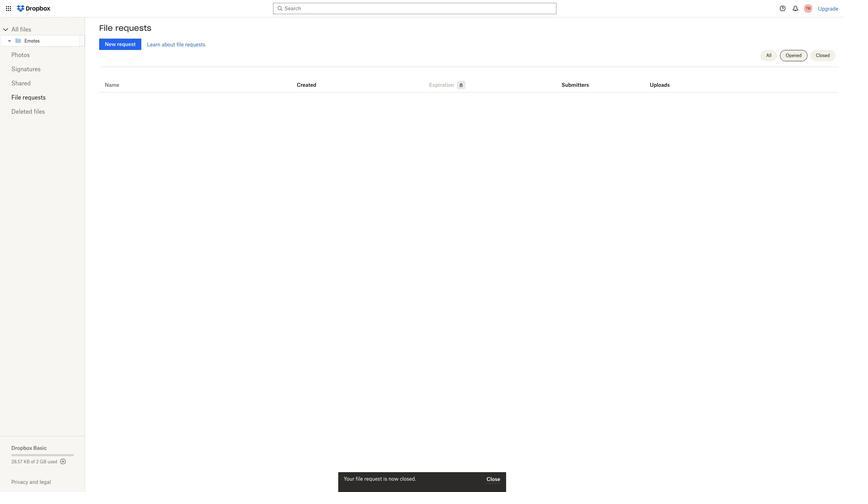 Task type: describe. For each thing, give the bounding box(es) containing it.
your file request is now closed.
[[344, 476, 417, 482]]

emotes
[[24, 38, 40, 43]]

1 vertical spatial file requests
[[11, 94, 46, 101]]

Search in folder "Dropbox" text field
[[285, 5, 544, 12]]

file requests link
[[11, 90, 74, 105]]

pro trial element
[[455, 81, 466, 89]]

deleted
[[11, 108, 32, 115]]

your
[[344, 476, 355, 482]]

0 horizontal spatial file
[[177, 41, 184, 47]]

request inside new request button
[[117, 41, 136, 47]]

and
[[29, 479, 38, 485]]

row containing name
[[99, 69, 839, 93]]

new request
[[105, 41, 136, 47]]

2 vertical spatial requests
[[23, 94, 46, 101]]

kb
[[24, 459, 30, 465]]

all for all files
[[11, 26, 19, 33]]

shared link
[[11, 76, 74, 90]]

0 vertical spatial requests
[[115, 23, 152, 33]]

closed button
[[811, 50, 836, 61]]

1 horizontal spatial file
[[99, 23, 113, 33]]

dropbox
[[11, 445, 32, 451]]

closed.
[[400, 476, 417, 482]]

get more space image
[[59, 458, 67, 466]]

all files link
[[11, 24, 85, 35]]

used
[[48, 459, 57, 465]]

all files tree
[[1, 24, 85, 46]]

28.57 kb of 2 gb used
[[11, 459, 57, 465]]

privacy
[[11, 479, 28, 485]]

files for all files
[[20, 26, 31, 33]]

2 horizontal spatial requests
[[185, 41, 206, 47]]

shared
[[11, 80, 31, 87]]

privacy and legal link
[[11, 479, 85, 485]]

photos
[[11, 51, 30, 58]]

1 column header from the left
[[562, 72, 590, 89]]

all for all
[[767, 53, 772, 58]]

deleted files
[[11, 108, 45, 115]]

files for deleted files
[[34, 108, 45, 115]]

1 vertical spatial file
[[356, 476, 363, 482]]

about
[[162, 41, 175, 47]]



Task type: locate. For each thing, give the bounding box(es) containing it.
file
[[177, 41, 184, 47], [356, 476, 363, 482]]

legal
[[40, 479, 51, 485]]

request
[[117, 41, 136, 47], [365, 476, 382, 482]]

all inside button
[[767, 53, 772, 58]]

dropbox basic
[[11, 445, 47, 451]]

signatures
[[11, 66, 41, 73]]

new request button
[[99, 39, 141, 50]]

global header element
[[0, 0, 845, 17]]

1 horizontal spatial files
[[34, 108, 45, 115]]

emotes link
[[15, 37, 78, 45]]

files
[[20, 26, 31, 33], [34, 108, 45, 115]]

signatures link
[[11, 62, 74, 76]]

all
[[11, 26, 19, 33], [767, 53, 772, 58]]

2 column header from the left
[[650, 72, 679, 89]]

0 horizontal spatial all
[[11, 26, 19, 33]]

1 horizontal spatial all
[[767, 53, 772, 58]]

upgrade
[[819, 5, 839, 12]]

of
[[31, 459, 35, 465]]

0 horizontal spatial column header
[[562, 72, 590, 89]]

file down shared
[[11, 94, 21, 101]]

created
[[297, 82, 317, 88]]

is
[[384, 476, 388, 482]]

photos link
[[11, 48, 74, 62]]

2
[[36, 459, 39, 465]]

tb button
[[803, 3, 815, 14]]

opened
[[786, 53, 802, 58]]

privacy and legal
[[11, 479, 51, 485]]

0 vertical spatial file
[[99, 23, 113, 33]]

0 horizontal spatial file
[[11, 94, 21, 101]]

all inside tree
[[11, 26, 19, 33]]

0 vertical spatial request
[[117, 41, 136, 47]]

close button
[[487, 475, 501, 484]]

0 horizontal spatial requests
[[23, 94, 46, 101]]

file requests
[[99, 23, 152, 33], [11, 94, 46, 101]]

closed
[[817, 53, 831, 58]]

deleted files link
[[11, 105, 74, 119]]

file requests up new request
[[99, 23, 152, 33]]

dropbox logo - go to the homepage image
[[14, 3, 53, 14]]

tb
[[807, 6, 811, 11]]

1 vertical spatial file
[[11, 94, 21, 101]]

files inside tree
[[20, 26, 31, 33]]

gb
[[40, 459, 46, 465]]

1 horizontal spatial file
[[356, 476, 363, 482]]

files up emotes
[[20, 26, 31, 33]]

1 horizontal spatial file requests
[[99, 23, 152, 33]]

file requests up deleted files
[[11, 94, 46, 101]]

name
[[105, 82, 119, 88]]

request left is
[[365, 476, 382, 482]]

1 vertical spatial requests
[[185, 41, 206, 47]]

1 vertical spatial request
[[365, 476, 382, 482]]

upgrade link
[[819, 5, 839, 12]]

1 horizontal spatial request
[[365, 476, 382, 482]]

all files
[[11, 26, 31, 33]]

0 vertical spatial all
[[11, 26, 19, 33]]

file right 'about'
[[177, 41, 184, 47]]

0 vertical spatial files
[[20, 26, 31, 33]]

files down file requests link
[[34, 108, 45, 115]]

alert
[[338, 473, 506, 492]]

close
[[487, 476, 501, 482]]

new
[[105, 41, 116, 47]]

all left opened
[[767, 53, 772, 58]]

1 vertical spatial all
[[767, 53, 772, 58]]

request inside alert
[[365, 476, 382, 482]]

requests right 'about'
[[185, 41, 206, 47]]

1 horizontal spatial column header
[[650, 72, 679, 89]]

file up new
[[99, 23, 113, 33]]

0 horizontal spatial request
[[117, 41, 136, 47]]

1 horizontal spatial requests
[[115, 23, 152, 33]]

row
[[99, 69, 839, 93]]

learn about file requests
[[147, 41, 206, 47]]

created button
[[297, 81, 317, 89]]

0 horizontal spatial file requests
[[11, 94, 46, 101]]

file right your
[[356, 476, 363, 482]]

learn
[[147, 41, 161, 47]]

requests
[[115, 23, 152, 33], [185, 41, 206, 47], [23, 94, 46, 101]]

28.57
[[11, 459, 23, 465]]

all up photos
[[11, 26, 19, 33]]

0 horizontal spatial files
[[20, 26, 31, 33]]

1 vertical spatial files
[[34, 108, 45, 115]]

file
[[99, 23, 113, 33], [11, 94, 21, 101]]

now
[[389, 476, 399, 482]]

basic
[[33, 445, 47, 451]]

requests up new request
[[115, 23, 152, 33]]

0 vertical spatial file
[[177, 41, 184, 47]]

alert containing your file request is now closed.
[[338, 473, 506, 492]]

requests up deleted files
[[23, 94, 46, 101]]

column header
[[562, 72, 590, 89], [650, 72, 679, 89]]

learn about file requests link
[[147, 41, 206, 47]]

0 vertical spatial file requests
[[99, 23, 152, 33]]

request right new
[[117, 41, 136, 47]]

opened button
[[781, 50, 808, 61]]

all button
[[761, 50, 778, 61]]



Task type: vqa. For each thing, say whether or not it's contained in the screenshot.
now
yes



